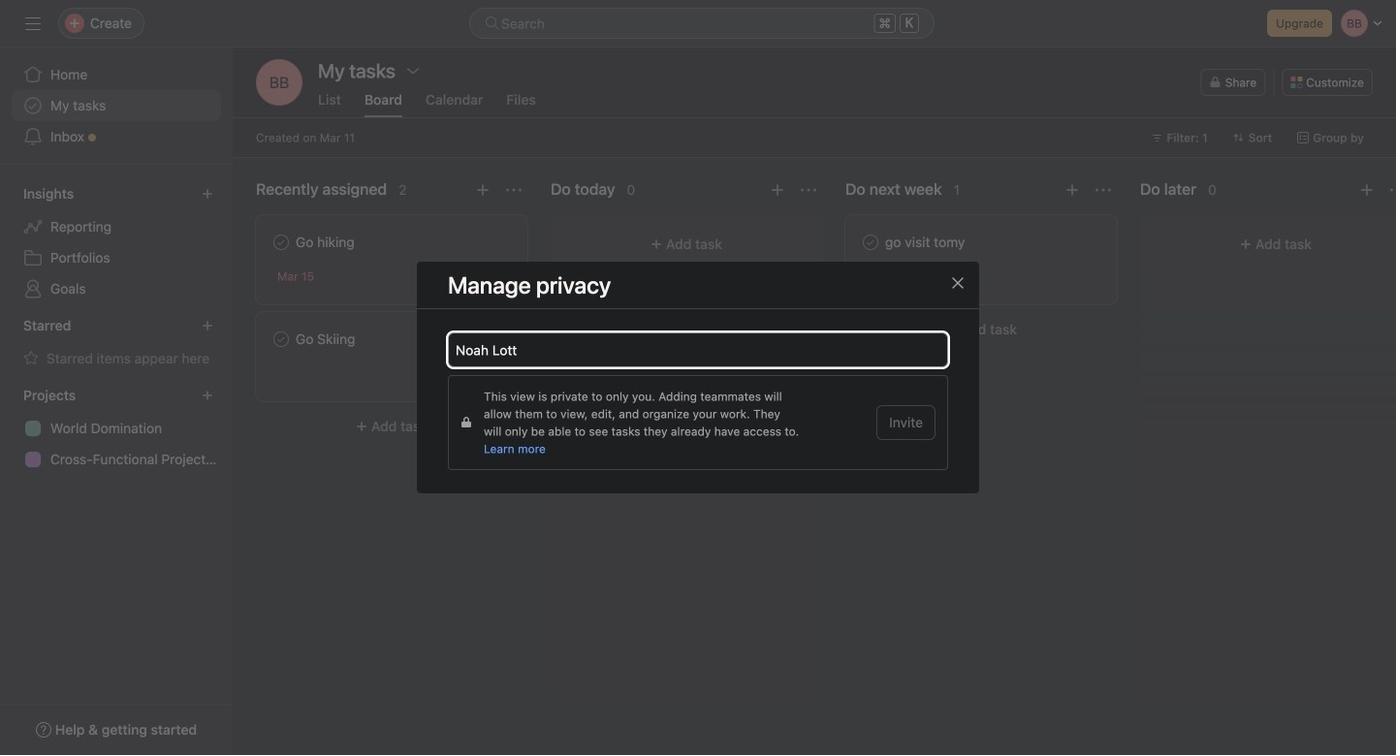Task type: locate. For each thing, give the bounding box(es) containing it.
1 horizontal spatial add task image
[[770, 182, 786, 198]]

add task image
[[475, 182, 491, 198], [770, 182, 786, 198], [1065, 182, 1081, 198]]

1 vertical spatial mark complete checkbox
[[270, 328, 293, 351]]

0 horizontal spatial mark complete checkbox
[[270, 328, 293, 351]]

Mark complete checkbox
[[859, 231, 883, 254], [270, 328, 293, 351]]

2 horizontal spatial add task image
[[1065, 182, 1081, 198]]

mark complete image
[[270, 231, 293, 254], [270, 328, 293, 351]]

0 vertical spatial mark complete image
[[270, 231, 293, 254]]

1 add task image from the left
[[475, 182, 491, 198]]

projects element
[[0, 378, 233, 479]]

0 horizontal spatial add task image
[[475, 182, 491, 198]]

1 vertical spatial mark complete image
[[270, 328, 293, 351]]

Add teammates by adding their name or email... text field
[[456, 339, 938, 362]]

0 vertical spatial mark complete checkbox
[[859, 231, 883, 254]]

starred element
[[0, 308, 233, 378]]

1 mark complete image from the top
[[270, 231, 293, 254]]

2 mark complete image from the top
[[270, 328, 293, 351]]

3 add task image from the left
[[1065, 182, 1081, 198]]



Task type: describe. For each thing, give the bounding box(es) containing it.
mark complete image
[[859, 231, 883, 254]]

hide sidebar image
[[25, 16, 41, 31]]

add task image
[[1360, 182, 1375, 198]]

view profile settings image
[[256, 59, 303, 106]]

mark complete image for mark complete checkbox
[[270, 231, 293, 254]]

mark complete image for the bottommost mark complete option
[[270, 328, 293, 351]]

Mark complete checkbox
[[270, 231, 293, 254]]

close image
[[951, 275, 966, 291]]

global element
[[0, 48, 233, 164]]

insights element
[[0, 177, 233, 308]]

1 horizontal spatial mark complete checkbox
[[859, 231, 883, 254]]

2 add task image from the left
[[770, 182, 786, 198]]



Task type: vqa. For each thing, say whether or not it's contained in the screenshot.
Close side pane icon
no



